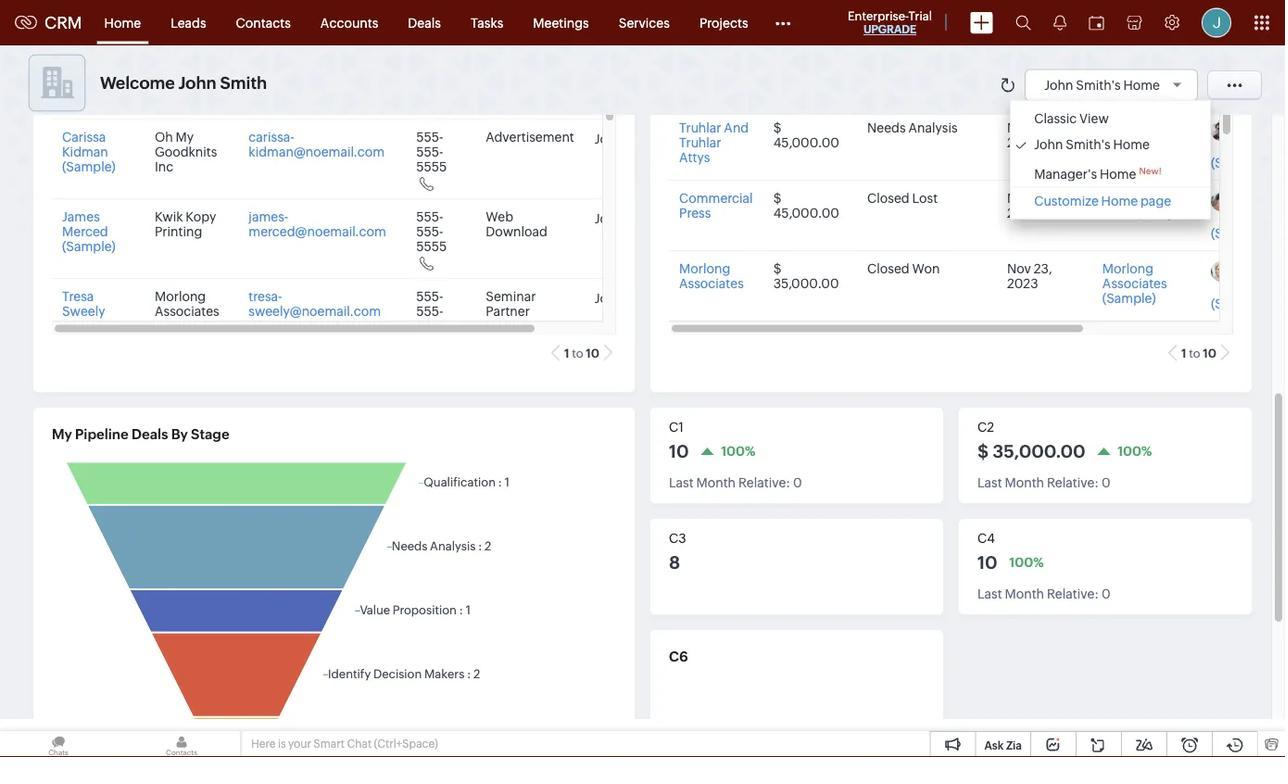 Task type: vqa. For each thing, say whether or not it's contained in the screenshot.
the bottommost $ 45,000.00
yes



Task type: locate. For each thing, give the bounding box(es) containing it.
and up new!
[[1148, 120, 1173, 135]]

1 to from the left
[[572, 346, 584, 360]]

1 $ 45,000.00 from the top
[[774, 120, 840, 150]]

1 45,000.00 from the top
[[774, 135, 840, 150]]

home up customize home page link
[[1100, 167, 1137, 181]]

0 horizontal spatial to
[[572, 346, 584, 360]]

chats image
[[0, 731, 117, 757]]

nov inside nov 23, 2023
[[1008, 261, 1032, 276]]

leads link
[[156, 0, 221, 45]]

press down the "attys"
[[680, 205, 711, 220]]

leota dilliard (sample)
[[1212, 192, 1274, 241]]

$ for truhlar and truhlar attys
[[774, 120, 782, 135]]

commercial down the "attys"
[[680, 191, 753, 205]]

smith's down view
[[1066, 137, 1111, 152]]

john smith for web download
[[595, 210, 662, 225]]

my inside oh my goodknits inc
[[176, 129, 194, 144]]

press for commercial press (sample)
[[1103, 205, 1135, 220]]

1 vertical spatial closed
[[868, 261, 910, 276]]

1 vertical spatial john smith
[[595, 210, 662, 225]]

1 horizontal spatial $ 35,000.00
[[978, 442, 1086, 462]]

deals left tasks "link"
[[408, 15, 441, 30]]

1 vertical spatial 35,000.00
[[993, 442, 1086, 462]]

2 to from the left
[[1190, 346, 1201, 360]]

2 5555 from the top
[[416, 239, 447, 254]]

2 vertical spatial john smith
[[595, 290, 662, 305]]

to for $ 35,000.00
[[1190, 346, 1201, 360]]

1 horizontal spatial and
[[1148, 120, 1173, 135]]

0 for c4
[[1102, 586, 1111, 601]]

0 horizontal spatial deals
[[132, 426, 168, 443]]

commercial down new!
[[1103, 191, 1177, 205]]

signals image
[[1054, 15, 1067, 31]]

1 nov from the top
[[1008, 120, 1032, 135]]

$ 45,000.00 left needs
[[774, 120, 840, 150]]

meetings link
[[518, 0, 604, 45]]

1 vertical spatial john smith's home
[[1035, 137, 1150, 152]]

associates for morlong associates link
[[680, 276, 744, 291]]

crm
[[44, 13, 82, 32]]

(sample) for mitsue tollner (sample)
[[1212, 296, 1265, 311]]

morlong associates down printing
[[155, 289, 219, 318]]

0 vertical spatial closed
[[868, 191, 910, 205]]

wieser
[[1232, 139, 1273, 153]]

45,000.00 right commercial press link
[[774, 205, 840, 220]]

(sample) inside mitsue tollner (sample)
[[1212, 296, 1265, 311]]

and
[[724, 120, 749, 135], [1148, 120, 1173, 135]]

contacts
[[236, 15, 291, 30]]

2023 down the manager's
[[1008, 205, 1039, 220]]

classic view
[[1035, 111, 1109, 126]]

press left page
[[1103, 205, 1135, 220]]

3 5555 from the top
[[416, 318, 447, 333]]

2 press from the left
[[1103, 205, 1135, 220]]

(sample) for leota dilliard (sample)
[[1212, 226, 1265, 241]]

upgrade
[[864, 23, 917, 36]]

0 vertical spatial $ 35,000.00
[[774, 261, 840, 291]]

1 horizontal spatial commercial
[[1103, 191, 1177, 205]]

5555 for merced@noemail.com
[[416, 239, 447, 254]]

here
[[251, 738, 276, 750]]

morlong inside morlong associates (sample)
[[1103, 261, 1154, 276]]

1 vertical spatial john smith's home link
[[1016, 137, 1206, 152]]

last month relative: 0 up c3 on the right bottom of the page
[[669, 475, 802, 490]]

0 vertical spatial john smith
[[595, 131, 662, 145]]

1 press from the left
[[680, 205, 711, 220]]

1 vertical spatial nov
[[1008, 191, 1032, 205]]

(sample) inside the 'commercial press (sample)'
[[1137, 205, 1191, 220]]

1 vertical spatial 555- 555- 5555
[[416, 209, 447, 254]]

nov left 21,
[[1008, 120, 1032, 135]]

tresa
[[62, 289, 94, 304]]

1 vertical spatial 2023
[[1008, 205, 1039, 220]]

classic view link
[[1016, 111, 1206, 126]]

2 1 from the left
[[1182, 346, 1187, 360]]

john smith's home link up classic view link
[[1045, 77, 1188, 92]]

partner
[[486, 304, 530, 318]]

2 horizontal spatial morlong
[[1103, 261, 1154, 276]]

(sample) inside morlong associates (sample)
[[1103, 291, 1157, 305]]

0 horizontal spatial 100%
[[721, 444, 756, 459]]

1 555- 555- 5555 from the top
[[416, 129, 447, 174]]

and inside 'truhlar and truhlar (sample)'
[[1148, 120, 1173, 135]]

2 john smith from the top
[[595, 210, 662, 225]]

last month relative: 0 down c4
[[978, 586, 1111, 601]]

associates left tresa-
[[155, 304, 219, 318]]

james merced (sample) link
[[62, 209, 116, 254]]

0 horizontal spatial and
[[724, 120, 749, 135]]

welcome
[[100, 73, 175, 92]]

truhlar and truhlar attys
[[680, 120, 749, 165]]

mitsue tollner (sample)
[[1212, 263, 1279, 311]]

2 closed from the top
[[868, 261, 910, 276]]

0 for c2
[[1102, 475, 1111, 490]]

john smith left commercial press link
[[595, 210, 662, 225]]

truhlar and truhlar (sample) link
[[1103, 120, 1173, 165]]

last for c1
[[669, 475, 694, 490]]

2 vertical spatial nov
[[1008, 261, 1032, 276]]

closed left won
[[868, 261, 910, 276]]

kidman@noemail.com
[[249, 144, 385, 159]]

seminar partner
[[486, 289, 536, 318]]

555-
[[416, 129, 443, 144], [416, 144, 443, 159], [416, 209, 443, 224], [416, 224, 443, 239], [416, 289, 443, 304], [416, 304, 443, 318]]

john smith's home for the john smith's home link to the top
[[1045, 77, 1161, 92]]

c6
[[669, 649, 689, 665]]

0 horizontal spatial morlong
[[155, 289, 206, 304]]

nov inside nov 22, 2023
[[1008, 191, 1032, 205]]

0 horizontal spatial my
[[52, 426, 72, 443]]

john smith's home link down classic view link
[[1016, 137, 1206, 152]]

0 vertical spatial john smith's home link
[[1045, 77, 1188, 92]]

press inside the 'commercial press (sample)'
[[1103, 205, 1135, 220]]

smith for web download
[[627, 210, 662, 225]]

1 vertical spatial my
[[52, 426, 72, 443]]

tresa- sweely@noemail.com
[[249, 289, 381, 318]]

0 vertical spatial $ 45,000.00
[[774, 120, 840, 150]]

3 2023 from the top
[[1008, 276, 1039, 291]]

press
[[680, 205, 711, 220], [1103, 205, 1135, 220]]

2 555- from the top
[[416, 144, 443, 159]]

1 vertical spatial 5555
[[416, 239, 447, 254]]

contacts image
[[123, 731, 240, 757]]

meetings
[[533, 15, 589, 30]]

john smith left truhlar and truhlar attys link
[[595, 131, 662, 145]]

0 vertical spatial 5555
[[416, 159, 447, 174]]

0 vertical spatial nov
[[1008, 120, 1032, 135]]

home right crm
[[104, 15, 141, 30]]

needs
[[868, 120, 906, 135]]

0 vertical spatial deals
[[408, 15, 441, 30]]

1 horizontal spatial to
[[1190, 346, 1201, 360]]

month for c1
[[697, 475, 736, 490]]

0 vertical spatial 2023
[[1008, 135, 1039, 150]]

and for truhlar and truhlar attys
[[724, 120, 749, 135]]

1 horizontal spatial deals
[[408, 15, 441, 30]]

1 horizontal spatial 100%
[[1010, 555, 1044, 570]]

2023 inside the nov 21, 2023
[[1008, 135, 1039, 150]]

closed left lost
[[868, 191, 910, 205]]

associates down commercial press (sample) link
[[1103, 276, 1168, 291]]

james- merced@noemail.com
[[249, 209, 386, 239]]

associates down commercial press link
[[680, 276, 744, 291]]

deals inside "link"
[[408, 15, 441, 30]]

nov
[[1008, 120, 1032, 135], [1008, 191, 1032, 205], [1008, 261, 1032, 276]]

last down c4
[[978, 586, 1003, 601]]

1 horizontal spatial my
[[176, 129, 194, 144]]

3 555- 555- 5555 from the top
[[416, 289, 447, 333]]

2 commercial from the left
[[1103, 191, 1177, 205]]

welcome john smith
[[100, 73, 267, 92]]

1 horizontal spatial morlong
[[680, 261, 731, 276]]

2023 inside nov 23, 2023
[[1008, 276, 1039, 291]]

mitsue
[[1239, 263, 1279, 278]]

nov for nov 22, 2023
[[1008, 191, 1032, 205]]

1 closed from the top
[[868, 191, 910, 205]]

morlong associates down commercial press link
[[680, 261, 744, 291]]

2 555- 555- 5555 from the top
[[416, 209, 447, 254]]

2 $ 45,000.00 from the top
[[774, 191, 840, 220]]

1 horizontal spatial 1 to 10
[[1182, 346, 1217, 360]]

by
[[171, 426, 188, 443]]

0 vertical spatial john smith's home
[[1045, 77, 1161, 92]]

(sample) for carissa kidman (sample)
[[62, 159, 116, 174]]

1 vertical spatial 45,000.00
[[774, 205, 840, 220]]

relative: for c4
[[1047, 586, 1100, 601]]

3 john smith from the top
[[595, 290, 662, 305]]

1 horizontal spatial 1
[[1182, 346, 1187, 360]]

nov inside the nov 21, 2023
[[1008, 120, 1032, 135]]

last for c4
[[978, 586, 1003, 601]]

closed
[[868, 191, 910, 205], [868, 261, 910, 276]]

0 for c1
[[794, 475, 802, 490]]

john smith's home for the john smith's home link to the bottom
[[1035, 137, 1150, 152]]

1 horizontal spatial associates
[[680, 276, 744, 291]]

1 1 to 10 from the left
[[565, 346, 600, 360]]

kwik kopy printing
[[155, 209, 216, 239]]

and up commercial press link
[[724, 120, 749, 135]]

merced
[[62, 224, 108, 239]]

5555 for kidman@noemail.com
[[416, 159, 447, 174]]

morlong down commercial press (sample) link
[[1103, 261, 1154, 276]]

0 horizontal spatial 1
[[565, 346, 570, 360]]

carissa-
[[249, 129, 295, 144]]

last
[[669, 475, 694, 490], [978, 475, 1003, 490], [978, 586, 1003, 601]]

(sample) inside "leota dilliard (sample)"
[[1212, 226, 1265, 241]]

leads
[[171, 15, 206, 30]]

nov left 22,
[[1008, 191, 1032, 205]]

nov 21, 2023
[[1008, 120, 1050, 150]]

to
[[572, 346, 584, 360], [1190, 346, 1201, 360]]

3 nov from the top
[[1008, 261, 1032, 276]]

your
[[288, 738, 311, 750]]

(sample) for sage wieser (sample)
[[1212, 155, 1265, 170]]

2023 down classic
[[1008, 135, 1039, 150]]

c2
[[978, 420, 995, 435]]

2 vertical spatial 2023
[[1008, 276, 1039, 291]]

2 horizontal spatial 100%
[[1118, 444, 1153, 459]]

tresa- sweely@noemail.com link
[[249, 289, 381, 318]]

commercial press (sample)
[[1103, 191, 1191, 220]]

$
[[774, 120, 782, 135], [774, 191, 782, 205], [774, 261, 782, 276], [978, 442, 989, 462]]

smith
[[220, 73, 267, 92], [627, 131, 662, 145], [627, 210, 662, 225], [627, 290, 662, 305]]

oh
[[155, 129, 173, 144]]

$ for commercial press
[[774, 191, 782, 205]]

0 vertical spatial 45,000.00
[[774, 135, 840, 150]]

(sample) for morlong associates (sample)
[[1103, 291, 1157, 305]]

customize home page link
[[1016, 193, 1206, 208]]

home inside manager's home new!
[[1100, 167, 1137, 181]]

last down the c2
[[978, 475, 1003, 490]]

1 for $ 35,000.00
[[1182, 346, 1187, 360]]

2 vertical spatial 555- 555- 5555
[[416, 289, 447, 333]]

smith left morlong associates link
[[627, 290, 662, 305]]

2 horizontal spatial associates
[[1103, 276, 1168, 291]]

0 horizontal spatial 1 to 10
[[565, 346, 600, 360]]

1 2023 from the top
[[1008, 135, 1039, 150]]

$ right truhlar and truhlar attys link
[[774, 120, 782, 135]]

commercial inside the 'commercial press (sample)'
[[1103, 191, 1177, 205]]

2 nov from the top
[[1008, 191, 1032, 205]]

smith left truhlar and truhlar attys link
[[627, 131, 662, 145]]

(sample) for commercial press (sample)
[[1137, 205, 1191, 220]]

2 1 to 10 from the left
[[1182, 346, 1217, 360]]

deals
[[408, 15, 441, 30], [132, 426, 168, 443]]

10
[[586, 346, 600, 360], [1204, 346, 1217, 360], [669, 442, 689, 462], [978, 553, 998, 573]]

2023 inside nov 22, 2023
[[1008, 205, 1039, 220]]

0 horizontal spatial commercial
[[680, 191, 753, 205]]

carissa- kidman@noemail.com
[[249, 129, 385, 159]]

zia
[[1007, 739, 1023, 752]]

nov 22, 2023
[[1008, 191, 1052, 220]]

john smith's home down view
[[1035, 137, 1150, 152]]

and inside truhlar and truhlar attys
[[724, 120, 749, 135]]

2023 down nov 22, 2023
[[1008, 276, 1039, 291]]

2 vertical spatial 5555
[[416, 318, 447, 333]]

morlong associates
[[680, 261, 744, 291], [155, 289, 219, 318]]

morlong down printing
[[155, 289, 206, 304]]

nov left 23,
[[1008, 261, 1032, 276]]

home link
[[90, 0, 156, 45]]

1 horizontal spatial 35,000.00
[[993, 442, 1086, 462]]

0 vertical spatial 35,000.00
[[774, 276, 840, 291]]

45,000.00 left needs
[[774, 135, 840, 150]]

1 to 10
[[565, 346, 600, 360], [1182, 346, 1217, 360]]

last month relative: 0
[[669, 475, 802, 490], [978, 475, 1111, 490], [978, 586, 1111, 601]]

1 555- from the top
[[416, 129, 443, 144]]

john smith
[[595, 131, 662, 145], [595, 210, 662, 225], [595, 290, 662, 305]]

tresa sweely (sample)
[[62, 289, 116, 333]]

$ down the c2
[[978, 442, 989, 462]]

download
[[486, 224, 548, 239]]

1 john smith from the top
[[595, 131, 662, 145]]

1 horizontal spatial press
[[1103, 205, 1135, 220]]

last month relative: 0 down the c2
[[978, 475, 1111, 490]]

home down manager's home new!
[[1102, 193, 1139, 208]]

my left pipeline
[[52, 426, 72, 443]]

0 vertical spatial 555- 555- 5555
[[416, 129, 447, 174]]

100% for $ 35,000.00
[[1118, 444, 1153, 459]]

tresa sweely (sample) link
[[62, 289, 116, 333]]

morlong down commercial press link
[[680, 261, 731, 276]]

last for c2
[[978, 475, 1003, 490]]

(sample) inside sage wieser (sample)
[[1212, 155, 1265, 170]]

2 2023 from the top
[[1008, 205, 1039, 220]]

6 555- from the top
[[416, 304, 443, 318]]

truhlar and truhlar (sample)
[[1103, 120, 1173, 165]]

commercial
[[680, 191, 753, 205], [1103, 191, 1177, 205]]

1 and from the left
[[724, 120, 749, 135]]

22,
[[1034, 191, 1052, 205]]

smith's up view
[[1077, 77, 1121, 92]]

carissa kidman (sample)
[[62, 129, 116, 174]]

2 and from the left
[[1148, 120, 1173, 135]]

0 horizontal spatial press
[[680, 205, 711, 220]]

ask zia
[[985, 739, 1023, 752]]

truhlar
[[680, 120, 722, 135], [1103, 120, 1145, 135], [680, 135, 722, 150], [1103, 135, 1145, 150]]

1 5555 from the top
[[416, 159, 447, 174]]

smith left commercial press link
[[627, 210, 662, 225]]

45,000.00 for commercial press
[[774, 205, 840, 220]]

$ right morlong associates link
[[774, 261, 782, 276]]

my right oh
[[176, 129, 194, 144]]

press inside commercial press
[[680, 205, 711, 220]]

0 vertical spatial my
[[176, 129, 194, 144]]

john smith left morlong associates link
[[595, 290, 662, 305]]

$ right commercial press link
[[774, 191, 782, 205]]

relative: for c2
[[1047, 475, 1100, 490]]

2 45,000.00 from the top
[[774, 205, 840, 220]]

tresa-
[[249, 289, 282, 304]]

deals left by
[[132, 426, 168, 443]]

closed for closed won
[[868, 261, 910, 276]]

1 commercial from the left
[[680, 191, 753, 205]]

1 vertical spatial $ 45,000.00
[[774, 191, 840, 220]]

$ 45,000.00 right commercial press link
[[774, 191, 840, 220]]

1 1 from the left
[[565, 346, 570, 360]]

4 555- from the top
[[416, 224, 443, 239]]

month for c4
[[1005, 586, 1045, 601]]

john smith's home up view
[[1045, 77, 1161, 92]]

Other Modules field
[[763, 8, 803, 38]]

last down c1 at bottom
[[669, 475, 694, 490]]

accounts link
[[306, 0, 393, 45]]

closed lost
[[868, 191, 938, 205]]

45,000.00
[[774, 135, 840, 150], [774, 205, 840, 220]]



Task type: describe. For each thing, give the bounding box(es) containing it.
1 vertical spatial smith's
[[1066, 137, 1111, 152]]

kopy
[[186, 209, 216, 224]]

morlong associates link
[[680, 261, 744, 291]]

commercial press (sample) link
[[1103, 191, 1191, 220]]

$ 45,000.00 for commercial press
[[774, 191, 840, 220]]

enterprise-
[[848, 9, 909, 23]]

dilliard
[[1232, 209, 1274, 224]]

stage
[[191, 426, 230, 443]]

manager's home new!
[[1035, 165, 1162, 181]]

c1
[[669, 420, 684, 435]]

(ctrl+space)
[[374, 738, 438, 750]]

accounts
[[321, 15, 379, 30]]

last month relative: 0 for c4
[[978, 586, 1111, 601]]

and for truhlar and truhlar (sample)
[[1148, 120, 1173, 135]]

2023 for 23,
[[1008, 276, 1039, 291]]

sage wieser (sample) link
[[1212, 122, 1273, 170]]

create menu image
[[971, 12, 994, 34]]

associates for morlong associates (sample) link
[[1103, 276, 1168, 291]]

morlong for morlong associates link
[[680, 261, 731, 276]]

(sample) inside 'truhlar and truhlar (sample)'
[[1103, 150, 1157, 165]]

last month relative: 0 for c1
[[669, 475, 802, 490]]

tasks link
[[456, 0, 518, 45]]

kwik
[[155, 209, 183, 224]]

45,000.00 for truhlar and truhlar attys
[[774, 135, 840, 150]]

commercial press
[[680, 191, 753, 220]]

my pipeline deals by stage
[[52, 426, 230, 443]]

create menu element
[[960, 0, 1005, 45]]

web download
[[486, 209, 548, 239]]

leota dilliard (sample) link
[[1212, 192, 1274, 241]]

0 horizontal spatial morlong associates
[[155, 289, 219, 318]]

attys
[[680, 150, 710, 165]]

100% for 10
[[721, 444, 756, 459]]

search image
[[1016, 15, 1032, 31]]

2023 for 22,
[[1008, 205, 1039, 220]]

tasks
[[471, 15, 504, 30]]

relative: for c1
[[739, 475, 791, 490]]

james-
[[249, 209, 288, 224]]

last month relative: 0 for c2
[[978, 475, 1111, 490]]

0 horizontal spatial $ 35,000.00
[[774, 261, 840, 291]]

calendar image
[[1089, 15, 1105, 30]]

carissa
[[62, 129, 106, 144]]

won
[[913, 261, 941, 276]]

john smith for advertisement
[[595, 131, 662, 145]]

press for commercial press
[[680, 205, 711, 220]]

contacts link
[[221, 0, 306, 45]]

analysis
[[909, 120, 958, 135]]

oh my goodknits inc
[[155, 129, 217, 174]]

services link
[[604, 0, 685, 45]]

morlong for morlong associates (sample) link
[[1103, 261, 1154, 276]]

closed for closed lost
[[868, 191, 910, 205]]

to for kwik kopy printing
[[572, 346, 584, 360]]

profile element
[[1191, 0, 1243, 45]]

is
[[278, 738, 286, 750]]

21,
[[1034, 120, 1050, 135]]

commercial for commercial press
[[680, 191, 753, 205]]

james merced (sample)
[[62, 209, 116, 254]]

sage wieser (sample)
[[1212, 122, 1273, 170]]

chat
[[347, 738, 372, 750]]

0 vertical spatial smith's
[[1077, 77, 1121, 92]]

truhlar down classic view link
[[1103, 135, 1145, 150]]

ask
[[985, 739, 1004, 752]]

seminar
[[486, 289, 536, 304]]

3 555- from the top
[[416, 209, 443, 224]]

leota
[[1239, 192, 1272, 207]]

profile image
[[1202, 8, 1232, 38]]

view
[[1080, 111, 1109, 126]]

smith for advertisement
[[627, 131, 662, 145]]

nov for nov 23, 2023
[[1008, 261, 1032, 276]]

1 for kwik kopy printing
[[565, 346, 570, 360]]

smith up carissa-
[[220, 73, 267, 92]]

trial
[[909, 9, 933, 23]]

1 to 10 for $ 35,000.00
[[1182, 346, 1217, 360]]

c3
[[669, 531, 687, 546]]

5 555- from the top
[[416, 289, 443, 304]]

customize
[[1035, 193, 1099, 208]]

home up new!
[[1114, 137, 1150, 152]]

here is your smart chat (ctrl+space)
[[251, 738, 438, 750]]

deals link
[[393, 0, 456, 45]]

commercial press link
[[680, 191, 753, 220]]

1 horizontal spatial morlong associates
[[680, 261, 744, 291]]

goodknits
[[155, 144, 217, 159]]

commercial for commercial press (sample)
[[1103, 191, 1177, 205]]

classic
[[1035, 111, 1077, 126]]

truhlar up commercial press link
[[680, 135, 722, 150]]

sweely
[[62, 304, 105, 318]]

new!
[[1140, 165, 1162, 176]]

555- 555- 5555 for james- merced@noemail.com
[[416, 209, 447, 254]]

james- merced@noemail.com link
[[249, 209, 386, 239]]

john smith for seminar partner
[[595, 290, 662, 305]]

2023 for 21,
[[1008, 135, 1039, 150]]

1 vertical spatial deals
[[132, 426, 168, 443]]

web
[[486, 209, 514, 224]]

merced@noemail.com
[[249, 224, 386, 239]]

mitsue tollner (sample) link
[[1212, 263, 1279, 311]]

(sample) for james merced (sample)
[[62, 239, 116, 254]]

projects
[[700, 15, 749, 30]]

truhlar up the "attys"
[[680, 120, 722, 135]]

crm link
[[15, 13, 82, 32]]

555- 555- 5555 for carissa- kidman@noemail.com
[[416, 129, 447, 174]]

advertisement
[[486, 129, 575, 144]]

1 to 10 for kwik kopy printing
[[565, 346, 600, 360]]

truhlar and truhlar attys link
[[680, 120, 749, 165]]

pipeline
[[75, 426, 129, 443]]

search element
[[1005, 0, 1043, 45]]

closed won
[[868, 261, 941, 276]]

1 vertical spatial $ 35,000.00
[[978, 442, 1086, 462]]

nov 23, 2023
[[1008, 261, 1053, 291]]

truhlar up new!
[[1103, 120, 1145, 135]]

needs analysis
[[868, 120, 958, 135]]

0 horizontal spatial associates
[[155, 304, 219, 318]]

c3 8
[[669, 531, 687, 573]]

$ 45,000.00 for truhlar and truhlar attys
[[774, 120, 840, 150]]

c4
[[978, 531, 996, 546]]

printing
[[155, 224, 202, 239]]

enterprise-trial upgrade
[[848, 9, 933, 36]]

nov for nov 21, 2023
[[1008, 120, 1032, 135]]

8
[[669, 553, 681, 573]]

inc
[[155, 159, 174, 174]]

sage
[[1239, 122, 1269, 137]]

sweely@noemail.com
[[249, 304, 381, 318]]

$ for morlong associates
[[774, 261, 782, 276]]

signals element
[[1043, 0, 1078, 45]]

home up classic view link
[[1124, 77, 1161, 92]]

lost
[[913, 191, 938, 205]]

smith for seminar partner
[[627, 290, 662, 305]]

tollner
[[1232, 280, 1273, 294]]

month for c2
[[1005, 475, 1045, 490]]

manager's
[[1035, 167, 1098, 181]]

carissa kidman (sample) link
[[62, 129, 116, 174]]

morlong associates (sample) link
[[1103, 261, 1168, 305]]

0 horizontal spatial 35,000.00
[[774, 276, 840, 291]]

morlong associates (sample)
[[1103, 261, 1168, 305]]

(sample) for tresa sweely (sample)
[[62, 318, 116, 333]]



